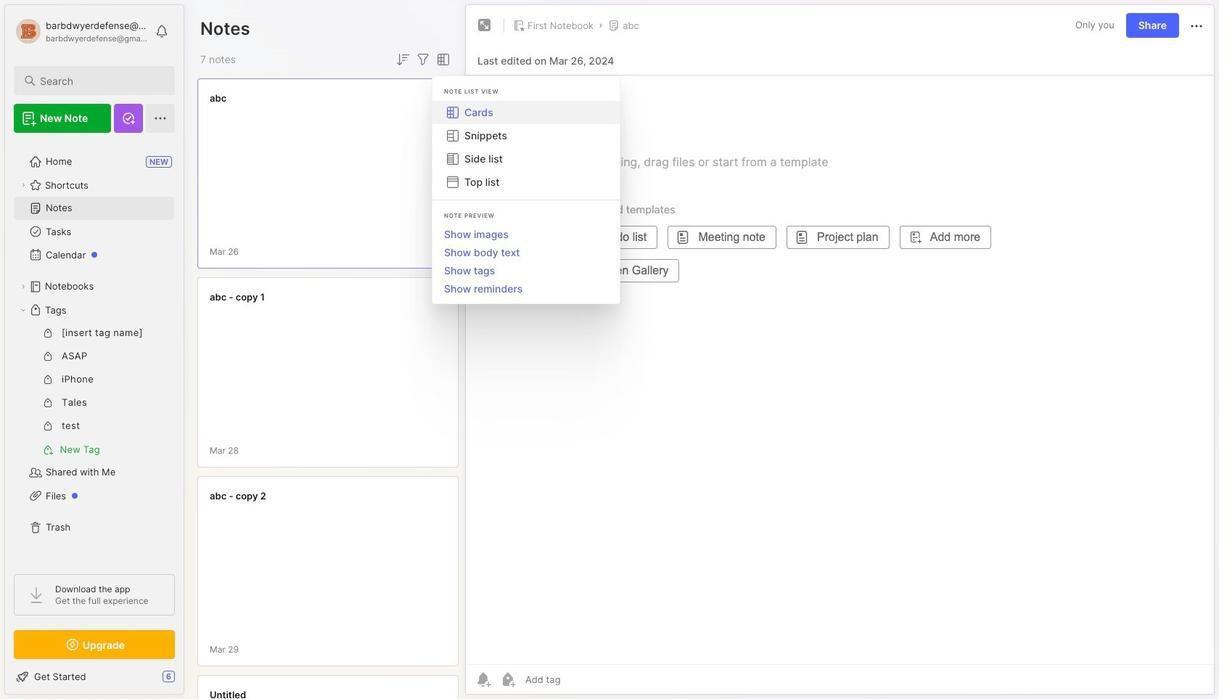 Task type: describe. For each thing, give the bounding box(es) containing it.
Add filters field
[[415, 51, 432, 68]]

main element
[[0, 0, 189, 699]]

add a reminder image
[[475, 671, 492, 688]]

none search field inside "main" element
[[40, 72, 162, 89]]

1 dropdown list menu from the top
[[433, 101, 620, 194]]

Account field
[[14, 17, 148, 46]]

expand notebooks image
[[19, 282, 28, 291]]

click to collapse image
[[183, 672, 194, 690]]

expand tags image
[[19, 306, 28, 314]]

Note Editor text field
[[466, 75, 1215, 664]]

expand note image
[[476, 17, 494, 34]]



Task type: locate. For each thing, give the bounding box(es) containing it.
add tag image
[[499, 671, 517, 688]]

tree
[[5, 142, 184, 561]]

dropdown list menu
[[433, 101, 620, 194], [433, 225, 620, 298]]

group
[[14, 322, 174, 461]]

add filters image
[[415, 51, 432, 68]]

tree inside "main" element
[[5, 142, 184, 561]]

menu item
[[433, 101, 620, 124]]

Help and Learning task checklist field
[[5, 665, 184, 688]]

More actions field
[[1188, 16, 1206, 35]]

View options field
[[432, 51, 452, 68]]

more actions image
[[1188, 17, 1206, 35]]

2 dropdown list menu from the top
[[433, 225, 620, 298]]

Search text field
[[40, 74, 162, 88]]

note window element
[[465, 4, 1215, 698]]

Add tag field
[[524, 673, 634, 686]]

group inside tree
[[14, 322, 174, 461]]

None search field
[[40, 72, 162, 89]]

0 vertical spatial dropdown list menu
[[433, 101, 620, 194]]

1 vertical spatial dropdown list menu
[[433, 225, 620, 298]]

Sort options field
[[394, 51, 412, 68]]



Task type: vqa. For each thing, say whether or not it's contained in the screenshot.
DEFAULT
no



